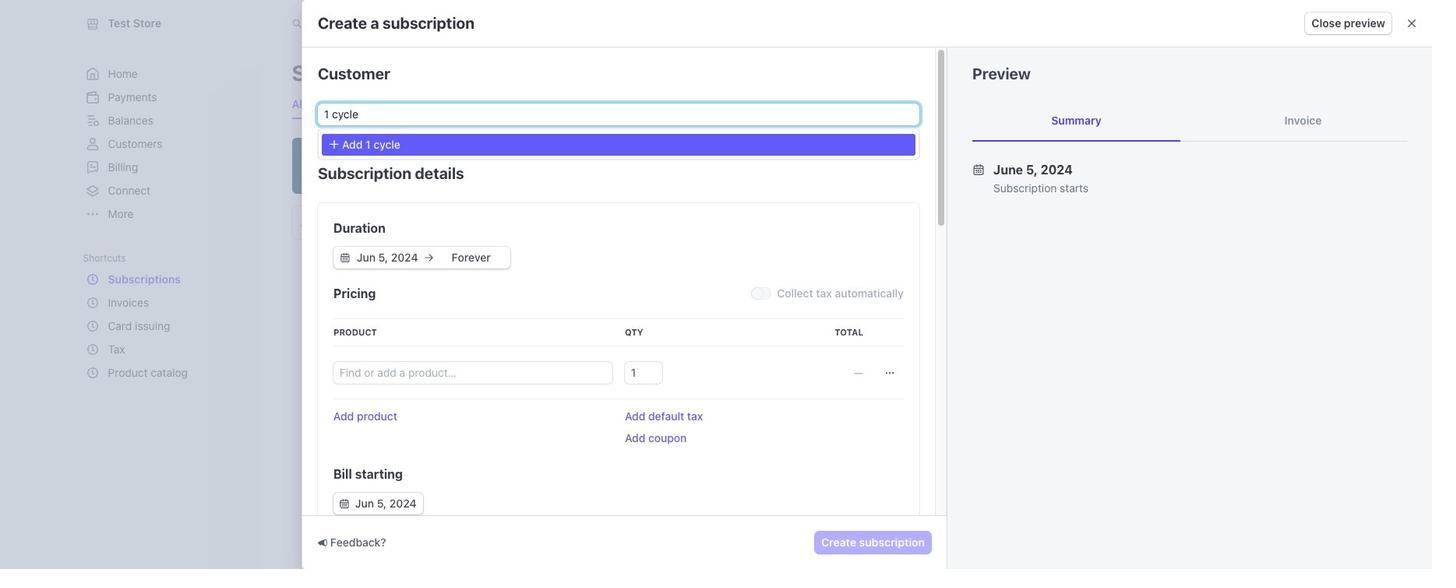 Task type: locate. For each thing, give the bounding box(es) containing it.
tab list
[[292, 90, 532, 118], [973, 101, 1408, 142], [289, 203, 1294, 242]]

0 vertical spatial svg image
[[341, 253, 350, 263]]

1 horizontal spatial svg image
[[886, 369, 895, 378]]

core navigation links element
[[83, 62, 245, 226]]

2 shortcuts element from the top
[[83, 268, 245, 385]]

svg image
[[340, 500, 349, 509]]

Find or add a product… text field
[[334, 362, 613, 384]]

svg image
[[341, 253, 350, 263], [886, 369, 895, 378]]

0 horizontal spatial svg image
[[341, 253, 350, 263]]

None search field
[[283, 9, 722, 38]]

None text field
[[625, 362, 663, 384]]

shortcuts element
[[83, 248, 245, 385], [83, 268, 245, 385]]

1 vertical spatial svg image
[[886, 369, 895, 378]]



Task type: describe. For each thing, give the bounding box(es) containing it.
Find or add a customer… text field
[[318, 104, 920, 126]]

1 shortcuts element from the top
[[83, 248, 245, 385]]

start date field
[[351, 250, 424, 266]]

close image
[[1408, 19, 1417, 28]]

end date field
[[435, 250, 507, 266]]



Task type: vqa. For each thing, say whether or not it's contained in the screenshot.
text box
yes



